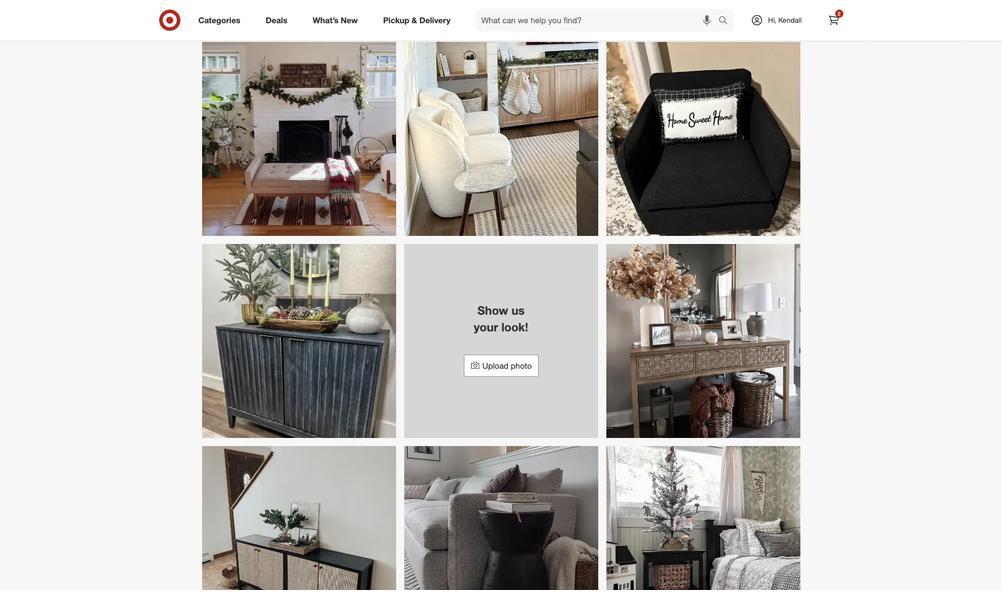 Task type: vqa. For each thing, say whether or not it's contained in the screenshot.
the bottommost 3
no



Task type: describe. For each thing, give the bounding box(es) containing it.
user image by @thebionicmodel image
[[404, 446, 598, 590]]

2
[[838, 11, 841, 17]]

user image by @crystalwentzel image
[[606, 42, 800, 236]]

upload photo button
[[464, 355, 538, 377]]

2 link
[[823, 9, 845, 31]]

&
[[412, 15, 417, 25]]

user image by @thetennesseehome image
[[606, 244, 800, 438]]

upload
[[482, 361, 509, 371]]

new
[[341, 15, 358, 25]]

deals link
[[257, 9, 300, 31]]

user image by @jordecor image
[[606, 0, 800, 34]]

categories link
[[190, 9, 253, 31]]

categories
[[198, 15, 240, 25]]

what's new link
[[304, 9, 371, 31]]

deals
[[266, 15, 287, 25]]

photo
[[511, 361, 532, 371]]

user image by @1dayatatimewithdee image
[[202, 0, 396, 34]]



Task type: locate. For each thing, give the bounding box(es) containing it.
user image by @bear_creek_home image
[[202, 244, 396, 438]]

show
[[478, 303, 508, 317]]

pickup
[[383, 15, 409, 25]]

kendall
[[778, 16, 802, 24]]

user image by @acoupleofkeans image
[[404, 42, 598, 236]]

your
[[474, 320, 498, 334]]

user image by @delightfullywestern image
[[606, 446, 800, 590]]

pickup & delivery link
[[375, 9, 463, 31]]

pickup & delivery
[[383, 15, 451, 25]]

upload photo
[[482, 361, 532, 371]]

hi, kendall
[[768, 16, 802, 24]]

user image by @honeylaurelhome image
[[404, 0, 598, 34]]

search
[[714, 16, 738, 26]]

user image by @dandihauspdx image
[[202, 42, 396, 236]]

user image by @champagnelifestyle_blog image
[[202, 446, 396, 590]]

hi,
[[768, 16, 776, 24]]

what's
[[313, 15, 339, 25]]

us
[[512, 303, 525, 317]]

what's new
[[313, 15, 358, 25]]

What can we help you find? suggestions appear below search field
[[475, 9, 721, 31]]

search button
[[714, 9, 738, 33]]

delivery
[[419, 15, 451, 25]]

show us your look!
[[474, 303, 528, 334]]

look!
[[502, 320, 528, 334]]



